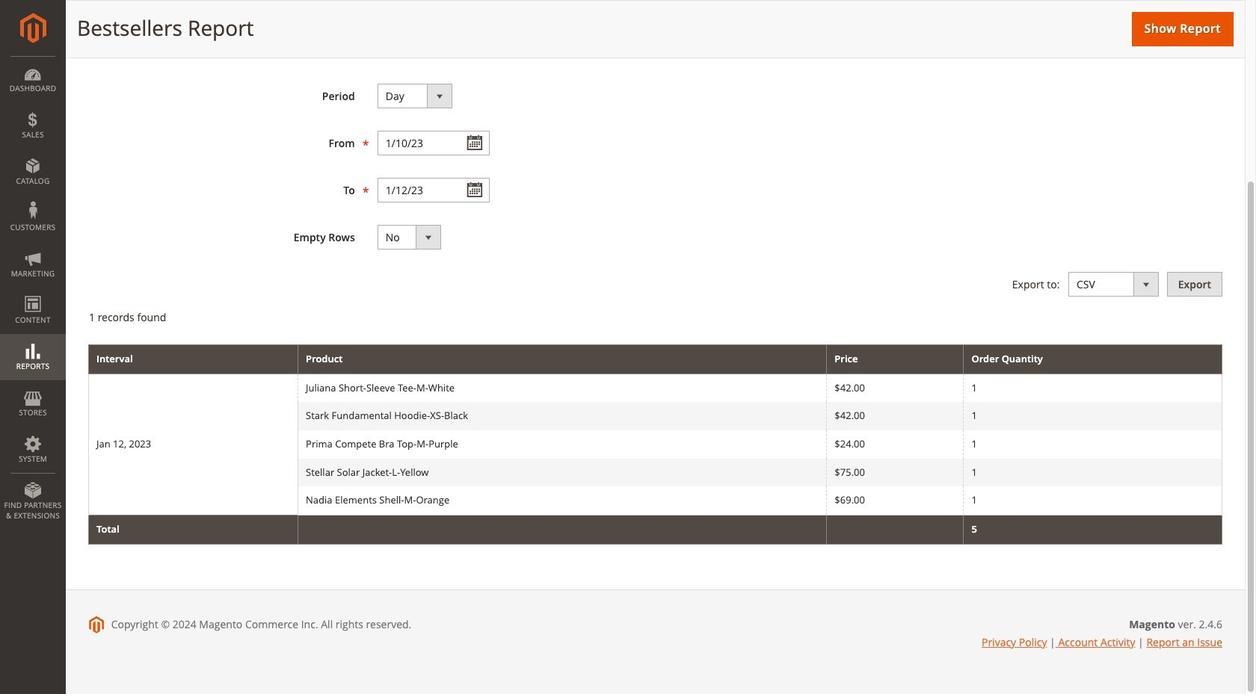 Task type: describe. For each thing, give the bounding box(es) containing it.
magento admin panel image
[[20, 13, 46, 43]]



Task type: locate. For each thing, give the bounding box(es) containing it.
None text field
[[377, 131, 490, 155]]

None text field
[[377, 178, 490, 203]]

menu bar
[[0, 56, 66, 529]]



